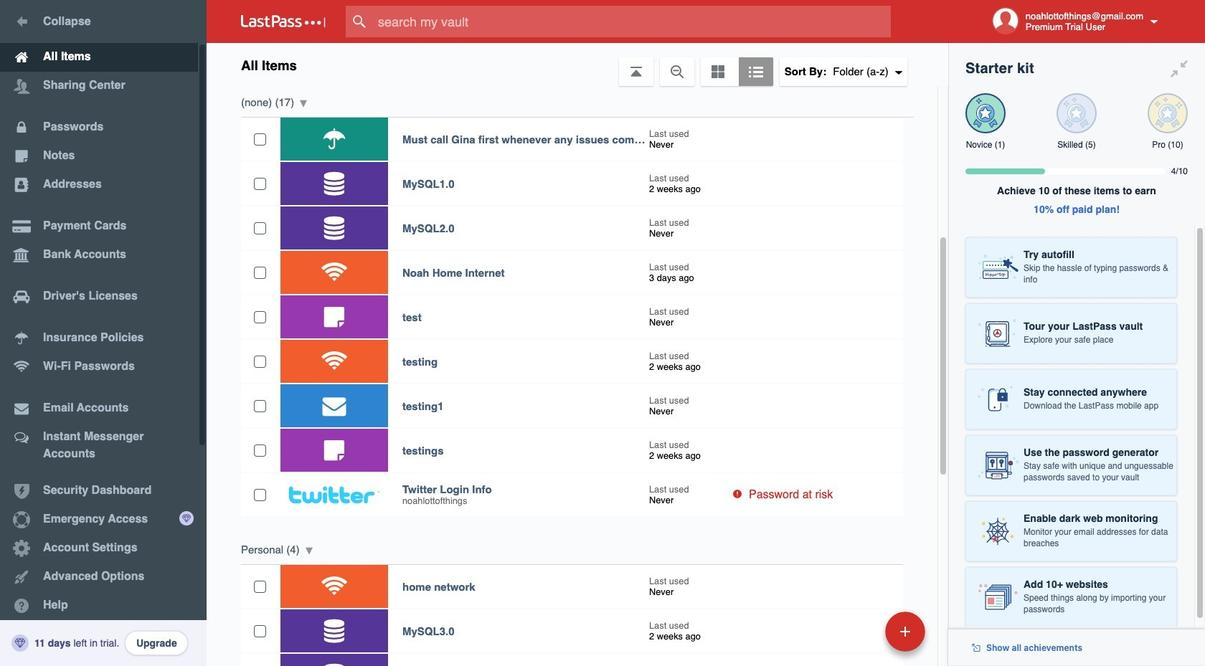 Task type: locate. For each thing, give the bounding box(es) containing it.
new item element
[[787, 611, 931, 652]]

search my vault text field
[[346, 6, 919, 37]]

new item navigation
[[787, 608, 934, 667]]

lastpass image
[[241, 15, 326, 28]]



Task type: describe. For each thing, give the bounding box(es) containing it.
main navigation navigation
[[0, 0, 207, 667]]

Search search field
[[346, 6, 919, 37]]

vault options navigation
[[207, 43, 948, 86]]



Task type: vqa. For each thing, say whether or not it's contained in the screenshot.
New item image
no



